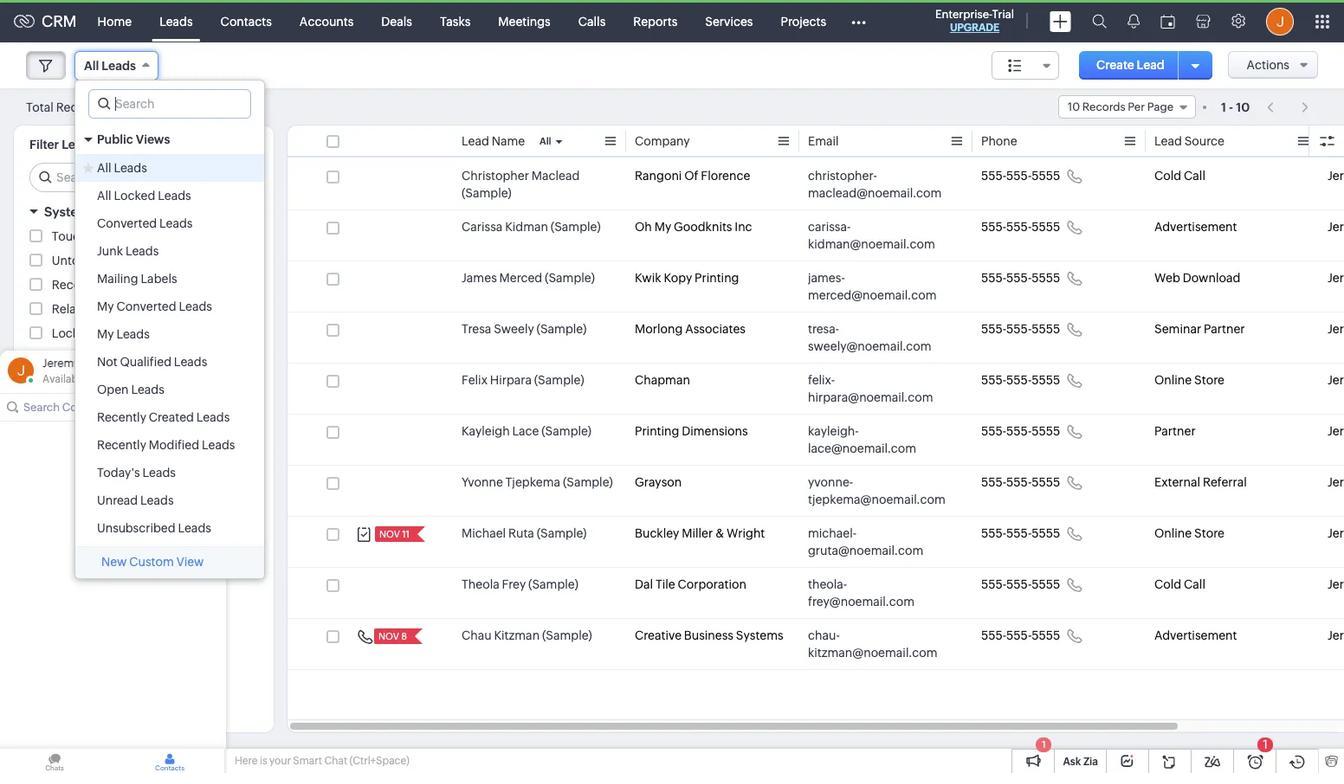 Task type: describe. For each thing, give the bounding box(es) containing it.
leads left by
[[62, 138, 96, 152]]

felix hirpara (sample) link
[[462, 372, 585, 389]]

Search Contacts text field
[[23, 394, 204, 421]]

home
[[98, 14, 132, 28]]

available
[[42, 373, 86, 386]]

jeremy miller available
[[42, 357, 111, 386]]

8
[[401, 632, 407, 642]]

phone
[[982, 134, 1018, 148]]

unread leads
[[97, 494, 174, 508]]

chau kitzman (sample) link
[[462, 627, 592, 645]]

unread leads option
[[75, 487, 264, 515]]

is
[[260, 756, 267, 768]]

upgrade
[[951, 22, 1000, 34]]

calls link
[[565, 0, 620, 42]]

0 vertical spatial action
[[95, 278, 132, 292]]

deals
[[382, 14, 412, 28]]

views
[[136, 133, 170, 146]]

maclead
[[532, 169, 580, 183]]

call for theola- frey@noemail.com
[[1185, 578, 1206, 592]]

10 inside field
[[1068, 101, 1081, 114]]

converted for converted account
[[52, 555, 112, 568]]

(sample) for chau kitzman (sample)
[[542, 629, 592, 643]]

james- merced@noemail.com link
[[809, 270, 947, 304]]

my for my leads
[[97, 328, 114, 341]]

(ctrl+space)
[[350, 756, 410, 768]]

search image
[[1093, 14, 1107, 29]]

5555 for james- merced@noemail.com
[[1032, 271, 1061, 285]]

junk leads option
[[75, 237, 264, 265]]

per
[[1128, 101, 1146, 114]]

lead for lead source
[[1155, 134, 1183, 148]]

source
[[1185, 134, 1225, 148]]

records for total
[[56, 100, 102, 114]]

555-555-5555 for michael- gruta@noemail.com
[[982, 527, 1061, 541]]

converted for converted contact
[[52, 579, 112, 593]]

carissa kidman (sample)
[[462, 220, 601, 234]]

leads down converted leads
[[126, 244, 159, 258]]

all leads option
[[75, 154, 264, 182]]

leads inside field
[[102, 59, 136, 73]]

defined
[[93, 205, 142, 219]]

yvonne-
[[809, 476, 854, 490]]

open
[[97, 383, 129, 397]]

nov 11
[[380, 529, 410, 540]]

0 horizontal spatial printing
[[635, 425, 680, 438]]

advertisement for carissa- kidman@noemail.com
[[1155, 220, 1238, 234]]

public
[[97, 133, 133, 146]]

fields
[[97, 457, 134, 471]]

your
[[270, 756, 291, 768]]

converted for converted leads
[[97, 217, 157, 231]]

actions
[[1247, 58, 1290, 72]]

create
[[1097, 58, 1135, 72]]

(sample) for michael ruta (sample)
[[537, 527, 587, 541]]

leads inside 'option'
[[116, 328, 150, 341]]

jere for kayleigh- lace@noemail.com
[[1328, 425, 1345, 438]]

leads right home 'link'
[[160, 14, 193, 28]]

0 vertical spatial printing
[[695, 271, 740, 285]]

christopher maclead (sample) link
[[462, 167, 618, 202]]

5555 for michael- gruta@noemail.com
[[1032, 527, 1061, 541]]

associates
[[686, 322, 746, 336]]

calendar image
[[1161, 14, 1176, 28]]

yvonne
[[462, 476, 503, 490]]

leads up filters
[[158, 189, 191, 203]]

0 vertical spatial partner
[[1205, 322, 1246, 336]]

calls
[[579, 14, 606, 28]]

jere for christopher- maclead@noemail.com
[[1328, 169, 1345, 183]]

jere for michael- gruta@noemail.com
[[1328, 527, 1345, 541]]

labels
[[141, 272, 177, 286]]

contacts image
[[115, 750, 224, 774]]

0 horizontal spatial locked
[[52, 327, 93, 341]]

kayleigh-
[[809, 425, 859, 438]]

enterprise-
[[936, 8, 993, 21]]

my leads option
[[75, 321, 264, 348]]

leads down public views
[[114, 161, 147, 175]]

tresa-
[[809, 322, 840, 336]]

touched records
[[52, 230, 151, 244]]

jere for carissa- kidman@noemail.com
[[1328, 220, 1345, 234]]

leads down recently modified leads
[[142, 466, 176, 480]]

create lead
[[1097, 58, 1165, 72]]

all inside all leads option
[[97, 161, 111, 175]]

555-555-5555 for chau- kitzman@noemail.com
[[982, 629, 1061, 643]]

leads inside option
[[179, 300, 212, 314]]

recently for recently modified leads
[[97, 438, 146, 452]]

all leads inside field
[[84, 59, 136, 73]]

0 vertical spatial company
[[635, 134, 690, 148]]

sweely
[[494, 322, 534, 336]]

lead source
[[1155, 134, 1225, 148]]

records for 10
[[1083, 101, 1126, 114]]

home link
[[84, 0, 146, 42]]

11
[[402, 529, 410, 540]]

here is your smart chat (ctrl+space)
[[235, 756, 410, 768]]

tile
[[656, 578, 676, 592]]

dal
[[635, 578, 653, 592]]

ask
[[1064, 757, 1082, 769]]

all leads inside option
[[97, 161, 147, 175]]

jere for yvonne- tjepkema@noemail.com
[[1328, 476, 1345, 490]]

my converted leads
[[97, 300, 212, 314]]

create menu element
[[1040, 0, 1082, 42]]

tresa- sweely@noemail.com
[[809, 322, 932, 354]]

10 for total records 10
[[105, 101, 118, 114]]

miller for available
[[82, 357, 111, 370]]

filters
[[145, 205, 183, 219]]

recently for recently created leads
[[97, 411, 146, 425]]

mailing
[[97, 272, 138, 286]]

call for christopher- maclead@noemail.com
[[1185, 169, 1206, 183]]

(sample) for tresa sweely (sample)
[[537, 322, 587, 336]]

lead name
[[462, 134, 525, 148]]

online store for michael- gruta@noemail.com
[[1155, 527, 1225, 541]]

morlong associates
[[635, 322, 746, 336]]

miller for &
[[682, 527, 713, 541]]

frey@noemail.com
[[809, 595, 915, 609]]

cold call for christopher- maclead@noemail.com
[[1155, 169, 1206, 183]]

michael- gruta@noemail.com link
[[809, 525, 947, 560]]

recently modified leads option
[[75, 432, 264, 459]]

reports link
[[620, 0, 692, 42]]

all inside all locked leads option
[[97, 189, 111, 203]]

records for untouched
[[118, 254, 164, 268]]

nov 11 link
[[375, 527, 412, 542]]

touched
[[52, 230, 102, 244]]

projects link
[[767, 0, 841, 42]]

untouched
[[52, 254, 115, 268]]

james merced (sample) link
[[462, 270, 595, 287]]

felix hirpara (sample)
[[462, 373, 585, 387]]

jere for theola- frey@noemail.com
[[1328, 578, 1345, 592]]

christopher
[[462, 169, 529, 183]]

not qualified leads option
[[75, 348, 264, 376]]

total records 10
[[26, 100, 118, 114]]

tasks
[[440, 14, 471, 28]]

theola-
[[809, 578, 848, 592]]

james- merced@noemail.com
[[809, 271, 937, 302]]

5555 for kayleigh- lace@noemail.com
[[1032, 425, 1061, 438]]

morlong
[[635, 322, 683, 336]]

kwik kopy printing
[[635, 271, 740, 285]]

jere for felix- hirpara@noemail.com
[[1328, 373, 1345, 387]]

lace@noemail.com
[[809, 442, 917, 456]]

tresa
[[462, 322, 492, 336]]

not qualified leads
[[97, 355, 207, 369]]

converted inside option
[[116, 300, 176, 314]]

all locked leads option
[[75, 182, 264, 210]]

leads right created at left
[[197, 411, 230, 425]]

chau- kitzman@noemail.com link
[[809, 627, 947, 662]]

all up 'maclead'
[[540, 136, 552, 146]]

jere for chau- kitzman@noemail.com
[[1328, 629, 1345, 643]]

theola- frey@noemail.com link
[[809, 576, 947, 611]]

today's
[[97, 466, 140, 480]]

kidman@noemail.com
[[809, 237, 936, 251]]

recently created leads option
[[75, 404, 264, 432]]

dimensions
[[682, 425, 748, 438]]

web
[[1155, 271, 1181, 285]]

10 Records Per Page field
[[1059, 95, 1197, 119]]



Task type: locate. For each thing, give the bounding box(es) containing it.
555-
[[982, 169, 1007, 183], [1007, 169, 1032, 183], [982, 220, 1007, 234], [1007, 220, 1032, 234], [982, 271, 1007, 285], [1007, 271, 1032, 285], [982, 322, 1007, 336], [1007, 322, 1032, 336], [982, 373, 1007, 387], [1007, 373, 1032, 387], [982, 425, 1007, 438], [1007, 425, 1032, 438], [982, 476, 1007, 490], [1007, 476, 1032, 490], [982, 527, 1007, 541], [1007, 527, 1032, 541], [982, 578, 1007, 592], [1007, 578, 1032, 592], [982, 629, 1007, 643], [1007, 629, 1032, 643]]

nov 8 link
[[374, 629, 409, 645]]

nov for michael
[[380, 529, 400, 540]]

row group
[[288, 159, 1345, 671]]

1 cold from the top
[[1155, 169, 1182, 183]]

kopy
[[664, 271, 693, 285]]

0 horizontal spatial miller
[[82, 357, 111, 370]]

nov left 8 at the left bottom
[[379, 632, 399, 642]]

all locked leads
[[97, 189, 191, 203]]

florence
[[701, 169, 751, 183]]

5 jere from the top
[[1328, 373, 1345, 387]]

(sample) right sweely
[[537, 322, 587, 336]]

filter leads by
[[29, 138, 113, 152]]

sweely@noemail.com
[[809, 340, 932, 354]]

2 call from the top
[[1185, 578, 1206, 592]]

0 horizontal spatial partner
[[1155, 425, 1196, 438]]

10 for 1 - 10
[[1237, 100, 1251, 114]]

(sample) for carissa kidman (sample)
[[551, 220, 601, 234]]

accounts link
[[286, 0, 368, 42]]

cold call for theola- frey@noemail.com
[[1155, 578, 1206, 592]]

public views region
[[75, 154, 264, 542]]

email
[[809, 134, 839, 148], [89, 351, 119, 365]]

0 horizontal spatial action
[[95, 278, 132, 292]]

action up my leads 'option'
[[146, 302, 183, 316]]

my inside option
[[97, 300, 114, 314]]

(sample)
[[462, 186, 512, 200], [551, 220, 601, 234], [545, 271, 595, 285], [537, 322, 587, 336], [535, 373, 585, 387], [542, 425, 592, 438], [563, 476, 613, 490], [537, 527, 587, 541], [529, 578, 579, 592], [542, 629, 592, 643]]

(sample) right hirpara in the left of the page
[[535, 373, 585, 387]]

1 vertical spatial search text field
[[30, 164, 260, 192]]

lead for lead name
[[462, 134, 490, 148]]

2 horizontal spatial 10
[[1237, 100, 1251, 114]]

online store down seminar partner
[[1155, 373, 1225, 387]]

action up related records action
[[95, 278, 132, 292]]

2 horizontal spatial 1
[[1264, 738, 1269, 752]]

7 5555 from the top
[[1032, 476, 1061, 490]]

filter for filter leads by
[[29, 138, 59, 152]]

filter inside dropdown button
[[44, 457, 76, 471]]

1 vertical spatial email
[[89, 351, 119, 365]]

555-555-5555 for yvonne- tjepkema@noemail.com
[[982, 476, 1061, 490]]

online store down "external referral"
[[1155, 527, 1225, 541]]

1 vertical spatial advertisement
[[1155, 629, 1238, 643]]

1 horizontal spatial printing
[[695, 271, 740, 285]]

0 vertical spatial miller
[[82, 357, 111, 370]]

1 vertical spatial cold
[[1155, 578, 1182, 592]]

1 555-555-5555 from the top
[[982, 169, 1061, 183]]

kwik
[[635, 271, 662, 285]]

converted down mailing labels
[[116, 300, 176, 314]]

records up junk leads
[[104, 230, 151, 244]]

1 vertical spatial recently
[[97, 438, 146, 452]]

555-555-5555 for tresa- sweely@noemail.com
[[982, 322, 1061, 336]]

partner up external
[[1155, 425, 1196, 438]]

1 vertical spatial filter
[[44, 457, 76, 471]]

related
[[52, 302, 95, 316]]

lead
[[1137, 58, 1165, 72], [462, 134, 490, 148], [1155, 134, 1183, 148]]

2 recently from the top
[[97, 438, 146, 452]]

leads down my leads 'option'
[[174, 355, 207, 369]]

converted leads
[[97, 217, 193, 231]]

chats image
[[0, 750, 109, 774]]

converted inside option
[[97, 217, 157, 231]]

lead right create
[[1137, 58, 1165, 72]]

0 vertical spatial locked
[[114, 189, 155, 203]]

(sample) right kitzman
[[542, 629, 592, 643]]

1 horizontal spatial email
[[809, 134, 839, 148]]

0 vertical spatial online store
[[1155, 373, 1225, 387]]

michael ruta (sample)
[[462, 527, 587, 541]]

online store for felix- hirpara@noemail.com
[[1155, 373, 1225, 387]]

miller inside jeremy miller available
[[82, 357, 111, 370]]

annual
[[52, 482, 92, 496]]

(sample) down christopher
[[462, 186, 512, 200]]

filter left by
[[44, 457, 76, 471]]

10 555-555-5555 from the top
[[982, 629, 1061, 643]]

(sample) for james merced (sample)
[[545, 271, 595, 285]]

jere for tresa- sweely@noemail.com
[[1328, 322, 1345, 336]]

1 horizontal spatial 1
[[1222, 100, 1227, 114]]

leads down qualified
[[131, 383, 165, 397]]

lace
[[513, 425, 539, 438]]

lead inside button
[[1137, 58, 1165, 72]]

search text field up "public views" button
[[89, 90, 250, 118]]

2 store from the top
[[1195, 527, 1225, 541]]

9 555-555-5555 from the top
[[982, 578, 1061, 592]]

10 right -
[[1237, 100, 1251, 114]]

records up mailing labels
[[118, 254, 164, 268]]

online down external
[[1155, 527, 1193, 541]]

by
[[99, 138, 113, 152]]

0 vertical spatial all leads
[[84, 59, 136, 73]]

5555 for yvonne- tjepkema@noemail.com
[[1032, 476, 1061, 490]]

555-555-5555 for christopher- maclead@noemail.com
[[982, 169, 1061, 183]]

recently
[[97, 411, 146, 425], [97, 438, 146, 452]]

(sample) right lace
[[542, 425, 592, 438]]

1 vertical spatial miller
[[682, 527, 713, 541]]

0 vertical spatial nov
[[380, 529, 400, 540]]

all inside all leads field
[[84, 59, 99, 73]]

(sample) for christopher maclead (sample)
[[462, 186, 512, 200]]

christopher- maclead@noemail.com
[[809, 169, 942, 200]]

(sample) for yvonne tjepkema (sample)
[[563, 476, 613, 490]]

1 5555 from the top
[[1032, 169, 1061, 183]]

tjepkema@noemail.com
[[809, 493, 946, 507]]

0 horizontal spatial 10
[[105, 101, 118, 114]]

4 5555 from the top
[[1032, 322, 1061, 336]]

9 jere from the top
[[1328, 578, 1345, 592]]

my right oh
[[655, 220, 672, 234]]

online down seminar
[[1155, 373, 1193, 387]]

0 vertical spatial recently
[[97, 411, 146, 425]]

4 jere from the top
[[1328, 322, 1345, 336]]

2 advertisement from the top
[[1155, 629, 1238, 643]]

hirpara
[[490, 373, 532, 387]]

555-555-5555 for theola- frey@noemail.com
[[982, 578, 1061, 592]]

1 horizontal spatial partner
[[1205, 322, 1246, 336]]

5555 for christopher- maclead@noemail.com
[[1032, 169, 1061, 183]]

locked down related
[[52, 327, 93, 341]]

1 vertical spatial online store
[[1155, 527, 1225, 541]]

store for felix- hirpara@noemail.com
[[1195, 373, 1225, 387]]

advertisement for chau- kitzman@noemail.com
[[1155, 629, 1238, 643]]

oh my goodknits inc
[[635, 220, 753, 234]]

crm
[[42, 12, 77, 30]]

leads right modified
[[202, 438, 235, 452]]

locked
[[114, 189, 155, 203], [52, 327, 93, 341]]

6 jere from the top
[[1328, 425, 1345, 438]]

1 vertical spatial call
[[1185, 578, 1206, 592]]

name
[[492, 134, 525, 148]]

555-555-5555 for carissa- kidman@noemail.com
[[982, 220, 1061, 234]]

1 jere from the top
[[1328, 169, 1345, 183]]

all
[[84, 59, 99, 73], [540, 136, 552, 146], [97, 161, 111, 175], [97, 189, 111, 203]]

yvonne tjepkema (sample) link
[[462, 474, 613, 491]]

all down by
[[97, 161, 111, 175]]

converted leads option
[[75, 210, 264, 237]]

theola- frey@noemail.com
[[809, 578, 915, 609]]

converted up converted contact
[[52, 555, 112, 568]]

accounts
[[300, 14, 354, 28]]

ruta
[[509, 527, 535, 541]]

recently down open
[[97, 411, 146, 425]]

All Leads field
[[75, 51, 158, 81]]

locked up defined
[[114, 189, 155, 203]]

maclead@noemail.com
[[809, 186, 942, 200]]

all leads down by
[[97, 161, 147, 175]]

1 vertical spatial cold call
[[1155, 578, 1206, 592]]

buckley
[[635, 527, 680, 541]]

christopher maclead (sample)
[[462, 169, 580, 200]]

tresa- sweely@noemail.com link
[[809, 321, 947, 355]]

10 5555 from the top
[[1032, 629, 1061, 643]]

0 vertical spatial search text field
[[89, 90, 250, 118]]

5 555-555-5555 from the top
[[982, 373, 1061, 387]]

online for felix- hirpara@noemail.com
[[1155, 373, 1193, 387]]

lead left the name
[[462, 134, 490, 148]]

jeremy
[[42, 357, 80, 370]]

1 vertical spatial nov
[[379, 632, 399, 642]]

1 recently from the top
[[97, 411, 146, 425]]

0 vertical spatial filter
[[29, 138, 59, 152]]

enterprise-trial upgrade
[[936, 8, 1015, 34]]

system defined filters button
[[14, 197, 274, 227]]

5555 for theola- frey@noemail.com
[[1032, 578, 1061, 592]]

7 555-555-5555 from the top
[[982, 476, 1061, 490]]

records for touched
[[104, 230, 151, 244]]

chat
[[324, 756, 348, 768]]

1 online store from the top
[[1155, 373, 1225, 387]]

0 vertical spatial online
[[1155, 373, 1193, 387]]

company up the "rangoni"
[[635, 134, 690, 148]]

0 vertical spatial email
[[809, 134, 839, 148]]

None field
[[992, 51, 1060, 80]]

filter for filter by fields
[[44, 457, 76, 471]]

leads up the unsubscribed leads
[[140, 494, 174, 508]]

5555 for carissa- kidman@noemail.com
[[1032, 220, 1061, 234]]

leads up 'view'
[[178, 522, 211, 536]]

Search text field
[[89, 90, 250, 118], [30, 164, 260, 192]]

contacts
[[221, 14, 272, 28]]

felix
[[462, 373, 488, 387]]

michael ruta (sample) link
[[462, 525, 587, 542]]

10 left per at the right top of the page
[[1068, 101, 1081, 114]]

trial
[[993, 8, 1015, 21]]

(sample) inside "christopher maclead (sample)"
[[462, 186, 512, 200]]

felix- hirpara@noemail.com
[[809, 373, 934, 405]]

1 online from the top
[[1155, 373, 1193, 387]]

1 vertical spatial action
[[146, 302, 183, 316]]

1 vertical spatial printing
[[635, 425, 680, 438]]

(sample) right tjepkema
[[563, 476, 613, 490]]

10 inside total records 10
[[105, 101, 118, 114]]

tjepkema
[[506, 476, 561, 490]]

miller left &
[[682, 527, 713, 541]]

converted up junk leads
[[97, 217, 157, 231]]

records up filter leads by on the left top of the page
[[56, 100, 102, 114]]

8 jere from the top
[[1328, 527, 1345, 541]]

0 vertical spatial advertisement
[[1155, 220, 1238, 234]]

converted account
[[52, 555, 163, 568]]

555-555-5555 for james- merced@noemail.com
[[982, 271, 1061, 285]]

0 horizontal spatial 1
[[1043, 740, 1047, 750]]

5 5555 from the top
[[1032, 373, 1061, 387]]

all leads
[[84, 59, 136, 73], [97, 161, 147, 175]]

tresa sweely (sample)
[[462, 322, 587, 336]]

2 online from the top
[[1155, 527, 1193, 541]]

search text field up system defined filters dropdown button on the left top of the page
[[30, 164, 260, 192]]

jere for james- merced@noemail.com
[[1328, 271, 1345, 285]]

10 jere from the top
[[1328, 629, 1345, 643]]

kayleigh- lace@noemail.com
[[809, 425, 917, 456]]

signals element
[[1118, 0, 1151, 42]]

0 horizontal spatial company
[[52, 530, 107, 544]]

navigation
[[1259, 94, 1319, 120]]

1 vertical spatial online
[[1155, 527, 1193, 541]]

9 5555 from the top
[[1032, 578, 1061, 592]]

chau- kitzman@noemail.com
[[809, 629, 938, 660]]

chau-
[[809, 629, 840, 643]]

2 cold call from the top
[[1155, 578, 1206, 592]]

1 horizontal spatial action
[[146, 302, 183, 316]]

leads up status
[[116, 328, 150, 341]]

status
[[122, 351, 157, 365]]

chapman
[[635, 373, 691, 387]]

cold for christopher- maclead@noemail.com
[[1155, 169, 1182, 183]]

all up total records 10
[[84, 59, 99, 73]]

tasks link
[[426, 0, 485, 42]]

(sample) right frey
[[529, 578, 579, 592]]

5555 for tresa- sweely@noemail.com
[[1032, 322, 1061, 336]]

by
[[79, 457, 94, 471]]

create menu image
[[1050, 11, 1072, 32]]

buckley miller & wright
[[635, 527, 765, 541]]

recently up fields
[[97, 438, 146, 452]]

filter down total
[[29, 138, 59, 152]]

(sample) right kidman
[[551, 220, 601, 234]]

online for michael- gruta@noemail.com
[[1155, 527, 1193, 541]]

(sample) for theola frey (sample)
[[529, 578, 579, 592]]

2 555-555-5555 from the top
[[982, 220, 1061, 234]]

all up system defined filters
[[97, 189, 111, 203]]

felix- hirpara@noemail.com link
[[809, 372, 947, 406]]

1 vertical spatial my
[[97, 300, 114, 314]]

records up my leads
[[97, 302, 144, 316]]

1 horizontal spatial locked
[[114, 189, 155, 203]]

8 5555 from the top
[[1032, 527, 1061, 541]]

1 vertical spatial store
[[1195, 527, 1225, 541]]

signals image
[[1128, 14, 1140, 29]]

leads up junk leads option
[[159, 217, 193, 231]]

555-555-5555
[[982, 169, 1061, 183], [982, 220, 1061, 234], [982, 271, 1061, 285], [982, 322, 1061, 336], [982, 373, 1061, 387], [982, 425, 1061, 438], [982, 476, 1061, 490], [982, 527, 1061, 541], [982, 578, 1061, 592], [982, 629, 1061, 643]]

1 store from the top
[[1195, 373, 1225, 387]]

zia
[[1084, 757, 1099, 769]]

row group containing christopher maclead (sample)
[[288, 159, 1345, 671]]

4 555-555-5555 from the top
[[982, 322, 1061, 336]]

profile element
[[1257, 0, 1305, 42]]

printing up grayson
[[635, 425, 680, 438]]

my inside 'option'
[[97, 328, 114, 341]]

email down my leads
[[89, 351, 119, 365]]

7 jere from the top
[[1328, 476, 1345, 490]]

1 vertical spatial partner
[[1155, 425, 1196, 438]]

meetings link
[[485, 0, 565, 42]]

all leads down home
[[84, 59, 136, 73]]

store down "external referral"
[[1195, 527, 1225, 541]]

size image
[[1009, 58, 1023, 74]]

(sample) right ruta
[[537, 527, 587, 541]]

1 horizontal spatial miller
[[682, 527, 713, 541]]

(sample) inside 'link'
[[537, 527, 587, 541]]

creative business systems
[[635, 629, 784, 643]]

cold for theola- frey@noemail.com
[[1155, 578, 1182, 592]]

2 online store from the top
[[1155, 527, 1225, 541]]

not
[[97, 355, 118, 369]]

my for my converted leads
[[97, 300, 114, 314]]

555-555-5555 for felix- hirpara@noemail.com
[[982, 373, 1061, 387]]

1 vertical spatial company
[[52, 530, 107, 544]]

system defined filters
[[44, 205, 183, 219]]

annual revenue
[[52, 482, 143, 496]]

2 cold from the top
[[1155, 578, 1182, 592]]

records inside field
[[1083, 101, 1126, 114]]

3 5555 from the top
[[1032, 271, 1061, 285]]

leads down the mailing labels 'option'
[[179, 300, 212, 314]]

1 cold call from the top
[[1155, 169, 1206, 183]]

latest
[[52, 351, 86, 365]]

unsubscribed leads
[[97, 522, 211, 536]]

miller up activities
[[82, 357, 111, 370]]

profile image
[[1267, 7, 1295, 35]]

partner right seminar
[[1205, 322, 1246, 336]]

nov inside 'link'
[[380, 529, 400, 540]]

records for related
[[97, 302, 144, 316]]

6 555-555-5555 from the top
[[982, 425, 1061, 438]]

555-555-5555 for kayleigh- lace@noemail.com
[[982, 425, 1061, 438]]

lead down page
[[1155, 134, 1183, 148]]

1 horizontal spatial company
[[635, 134, 690, 148]]

locked inside option
[[114, 189, 155, 203]]

search element
[[1082, 0, 1118, 42]]

1 horizontal spatial 10
[[1068, 101, 1081, 114]]

mailing labels option
[[75, 265, 264, 293]]

-
[[1230, 100, 1234, 114]]

Other Modules field
[[841, 7, 878, 35]]

0 vertical spatial cold
[[1155, 169, 1182, 183]]

5555 for chau- kitzman@noemail.com
[[1032, 629, 1061, 643]]

(sample) for kayleigh lace (sample)
[[542, 425, 592, 438]]

8 555-555-5555 from the top
[[982, 527, 1061, 541]]

james
[[462, 271, 497, 285]]

kayleigh
[[462, 425, 510, 438]]

3 555-555-5555 from the top
[[982, 271, 1061, 285]]

2 jere from the top
[[1328, 220, 1345, 234]]

dal tile corporation
[[635, 578, 747, 592]]

6 5555 from the top
[[1032, 425, 1061, 438]]

kitzman@noemail.com
[[809, 646, 938, 660]]

email up christopher-
[[809, 134, 839, 148]]

2 5555 from the top
[[1032, 220, 1061, 234]]

store down seminar partner
[[1195, 373, 1225, 387]]

revenue
[[94, 482, 143, 496]]

store for michael- gruta@noemail.com
[[1195, 527, 1225, 541]]

0 vertical spatial store
[[1195, 373, 1225, 387]]

nov for chau
[[379, 632, 399, 642]]

leads down home
[[102, 59, 136, 73]]

total
[[26, 100, 54, 114]]

(sample) right merced
[[545, 271, 595, 285]]

grayson
[[635, 476, 682, 490]]

christopher- maclead@noemail.com link
[[809, 167, 947, 202]]

printing right kopy
[[695, 271, 740, 285]]

0 horizontal spatial email
[[89, 351, 119, 365]]

nov left 11
[[380, 529, 400, 540]]

1 - 10
[[1222, 100, 1251, 114]]

10 up public
[[105, 101, 118, 114]]

my down record action
[[97, 300, 114, 314]]

my up latest email status
[[97, 328, 114, 341]]

(sample) for felix hirpara (sample)
[[535, 373, 585, 387]]

1 vertical spatial locked
[[52, 327, 93, 341]]

cold
[[1155, 169, 1182, 183], [1155, 578, 1182, 592]]

5555 for felix- hirpara@noemail.com
[[1032, 373, 1061, 387]]

0 vertical spatial cold call
[[1155, 169, 1206, 183]]

my inside row group
[[655, 220, 672, 234]]

2 vertical spatial my
[[97, 328, 114, 341]]

referral
[[1204, 476, 1248, 490]]

view
[[176, 555, 204, 569]]

0 vertical spatial call
[[1185, 169, 1206, 183]]

1 advertisement from the top
[[1155, 220, 1238, 234]]

converted down converted account on the bottom left
[[52, 579, 112, 593]]

felix-
[[809, 373, 835, 387]]

system
[[44, 205, 90, 219]]

my converted leads option
[[75, 293, 264, 321]]

1 call from the top
[[1185, 169, 1206, 183]]

1 vertical spatial all leads
[[97, 161, 147, 175]]

company down city
[[52, 530, 107, 544]]

0 vertical spatial my
[[655, 220, 672, 234]]

3 jere from the top
[[1328, 271, 1345, 285]]

records left per at the right top of the page
[[1083, 101, 1126, 114]]

ask zia
[[1064, 757, 1099, 769]]



Task type: vqa. For each thing, say whether or not it's contained in the screenshot.


